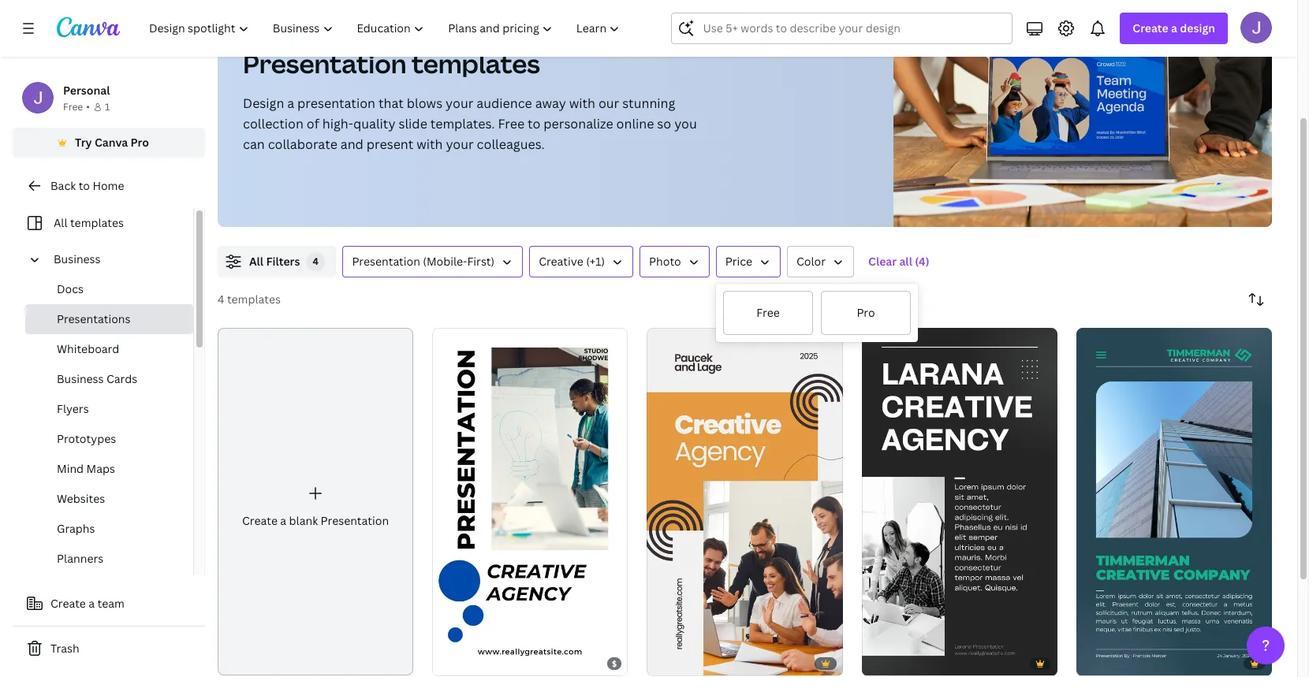 Task type: vqa. For each thing, say whether or not it's contained in the screenshot.
going
no



Task type: describe. For each thing, give the bounding box(es) containing it.
slide
[[399, 115, 428, 133]]

planners link
[[25, 544, 193, 574]]

(mobile-
[[423, 254, 467, 269]]

creative
[[539, 254, 584, 269]]

team
[[97, 597, 125, 611]]

jacob simon image
[[1241, 12, 1273, 43]]

templates for all templates
[[70, 215, 124, 230]]

docs
[[57, 282, 84, 297]]

color button
[[787, 246, 855, 278]]

top level navigation element
[[139, 13, 634, 44]]

back to home link
[[13, 170, 205, 202]]

presentation
[[298, 95, 376, 112]]

0 vertical spatial pro
[[131, 135, 149, 150]]

presentation inside create a blank presentation element
[[321, 513, 389, 528]]

business for business
[[54, 252, 101, 267]]

create a team button
[[13, 589, 205, 620]]

collaborate
[[268, 136, 338, 153]]

2 1 of 10 link from the left
[[1077, 328, 1273, 676]]

clear all (4) button
[[861, 246, 938, 278]]

collection
[[243, 115, 304, 133]]

filters
[[266, 254, 300, 269]]

clear all (4)
[[869, 254, 930, 269]]

Sort by button
[[1241, 284, 1273, 316]]

presentation (mobile-first) button
[[343, 246, 523, 278]]

free •
[[63, 100, 90, 114]]

that
[[379, 95, 404, 112]]

photo button
[[640, 246, 710, 278]]

personalize
[[544, 115, 614, 133]]

orange white creative agency mobile-first presentation image
[[647, 328, 843, 676]]

pro button
[[821, 290, 912, 336]]

presentation for presentation templates
[[243, 47, 407, 80]]

creative (+1) button
[[530, 246, 634, 278]]

templates for 4 templates
[[227, 292, 281, 307]]

audience
[[477, 95, 532, 112]]

1 vertical spatial pro
[[857, 305, 875, 320]]

business cards
[[57, 372, 137, 387]]

create a design button
[[1121, 13, 1229, 44]]

a for blank
[[280, 513, 287, 528]]

business cards link
[[25, 365, 193, 395]]

black white professional creative agency mobile presentation image
[[862, 328, 1058, 676]]

mind
[[57, 462, 84, 477]]

presentation templates
[[243, 47, 540, 80]]

cards
[[107, 372, 137, 387]]

create a blank presentation element
[[218, 328, 414, 676]]

a for design
[[1172, 21, 1178, 36]]

try canva pro
[[75, 135, 149, 150]]

all filters
[[249, 254, 300, 269]]

away
[[535, 95, 566, 112]]

all for all templates
[[54, 215, 67, 230]]

1 horizontal spatial with
[[569, 95, 596, 112]]

try
[[75, 135, 92, 150]]

whiteboard link
[[25, 335, 193, 365]]

blank
[[289, 513, 318, 528]]

a for presentation
[[287, 95, 294, 112]]

our
[[599, 95, 620, 112]]

prototypes
[[57, 432, 116, 447]]

(+1)
[[586, 254, 605, 269]]

price
[[726, 254, 753, 269]]

all
[[900, 254, 913, 269]]

1 for green teal modern creative company mobile-first presentation image
[[1088, 658, 1093, 669]]

of for "black white professional creative agency mobile presentation" image
[[880, 658, 892, 669]]

create for create a team
[[50, 597, 86, 611]]

clear
[[869, 254, 897, 269]]

you
[[675, 115, 697, 133]]

home
[[93, 178, 124, 193]]

free button
[[723, 290, 814, 336]]

photo
[[649, 254, 682, 269]]

design
[[1181, 21, 1216, 36]]

websites
[[57, 492, 105, 507]]

10 for "black white professional creative agency mobile presentation" image
[[894, 658, 905, 669]]

business for business cards
[[57, 372, 104, 387]]

quality
[[353, 115, 396, 133]]

presentation for presentation (mobile-first)
[[352, 254, 421, 269]]

1 for "black white professional creative agency mobile presentation" image
[[873, 658, 878, 669]]



Task type: locate. For each thing, give the bounding box(es) containing it.
0 horizontal spatial 1 of 10 link
[[862, 328, 1058, 676]]

a for team
[[89, 597, 95, 611]]

4 templates
[[218, 292, 281, 307]]

0 vertical spatial with
[[569, 95, 596, 112]]

back to home
[[50, 178, 124, 193]]

planners
[[57, 552, 104, 567]]

0 vertical spatial free
[[63, 100, 83, 114]]

0 horizontal spatial free
[[63, 100, 83, 114]]

10
[[894, 658, 905, 669], [1109, 658, 1119, 669]]

0 horizontal spatial all
[[54, 215, 67, 230]]

a left design
[[1172, 21, 1178, 36]]

creative (+1)
[[539, 254, 605, 269]]

1 of 10 for green teal modern creative company mobile-first presentation image
[[1088, 658, 1119, 669]]

can
[[243, 136, 265, 153]]

2 vertical spatial templates
[[227, 292, 281, 307]]

create
[[1133, 21, 1169, 36], [242, 513, 278, 528], [50, 597, 86, 611]]

templates up audience
[[412, 47, 540, 80]]

free inside design a presentation that blows your audience away with our stunning collection of high-quality slide templates. free to personalize online so you can collaborate and present with your colleagues.
[[498, 115, 525, 133]]

pro down clear
[[857, 305, 875, 320]]

4
[[313, 255, 319, 268], [218, 292, 224, 307]]

2 horizontal spatial templates
[[412, 47, 540, 80]]

create a blank presentation
[[242, 513, 389, 528]]

free
[[63, 100, 83, 114], [498, 115, 525, 133], [757, 305, 780, 320]]

your up 'templates.'
[[446, 95, 474, 112]]

create left blank
[[242, 513, 278, 528]]

of
[[307, 115, 319, 133], [880, 658, 892, 669], [1095, 658, 1107, 669]]

trash link
[[13, 634, 205, 665]]

and
[[341, 136, 364, 153]]

0 horizontal spatial 4
[[218, 292, 224, 307]]

maps
[[86, 462, 115, 477]]

0 horizontal spatial 1
[[105, 100, 110, 114]]

0 vertical spatial templates
[[412, 47, 540, 80]]

0 horizontal spatial templates
[[70, 215, 124, 230]]

1 horizontal spatial of
[[880, 658, 892, 669]]

2 vertical spatial free
[[757, 305, 780, 320]]

create left design
[[1133, 21, 1169, 36]]

1 1 of 10 link from the left
[[862, 328, 1058, 676]]

color
[[797, 254, 826, 269]]

with down slide
[[417, 136, 443, 153]]

1 horizontal spatial templates
[[227, 292, 281, 307]]

Search search field
[[703, 13, 1003, 43]]

a inside design a presentation that blows your audience away with our stunning collection of high-quality slide templates. free to personalize online so you can collaborate and present with your colleagues.
[[287, 95, 294, 112]]

flyers
[[57, 402, 89, 417]]

presentations
[[57, 312, 131, 327]]

with up personalize at the left top of page
[[569, 95, 596, 112]]

presentation (mobile-first)
[[352, 254, 495, 269]]

create for create a blank presentation
[[242, 513, 278, 528]]

1 of 10 link
[[862, 328, 1058, 676], [1077, 328, 1273, 676]]

create left team
[[50, 597, 86, 611]]

1 vertical spatial free
[[498, 115, 525, 133]]

pro
[[131, 135, 149, 150], [857, 305, 875, 320]]

0 horizontal spatial of
[[307, 115, 319, 133]]

1 vertical spatial with
[[417, 136, 443, 153]]

2 horizontal spatial 1
[[1088, 658, 1093, 669]]

1 vertical spatial 4
[[218, 292, 224, 307]]

all down back
[[54, 215, 67, 230]]

docs link
[[25, 275, 193, 305]]

1 horizontal spatial create
[[242, 513, 278, 528]]

1 vertical spatial create
[[242, 513, 278, 528]]

price button
[[716, 246, 781, 278]]

colleagues.
[[477, 136, 545, 153]]

presentation left "(mobile-"
[[352, 254, 421, 269]]

0 vertical spatial create
[[1133, 21, 1169, 36]]

free left the • on the left top
[[63, 100, 83, 114]]

1 of 10 for "black white professional creative agency mobile presentation" image
[[873, 658, 905, 669]]

0 horizontal spatial 10
[[894, 658, 905, 669]]

0 horizontal spatial pro
[[131, 135, 149, 150]]

1 vertical spatial all
[[249, 254, 264, 269]]

pro right canva
[[131, 135, 149, 150]]

1 vertical spatial to
[[79, 178, 90, 193]]

websites link
[[25, 484, 193, 514]]

0 vertical spatial business
[[54, 252, 101, 267]]

all templates link
[[22, 208, 184, 238]]

free inside "button"
[[757, 305, 780, 320]]

all left the filters
[[249, 254, 264, 269]]

to inside design a presentation that blows your audience away with our stunning collection of high-quality slide templates. free to personalize online so you can collaborate and present with your colleagues.
[[528, 115, 541, 133]]

1 horizontal spatial free
[[498, 115, 525, 133]]

4 for 4 templates
[[218, 292, 224, 307]]

10 for green teal modern creative company mobile-first presentation image
[[1109, 658, 1119, 669]]

mind maps link
[[25, 454, 193, 484]]

1 vertical spatial presentation
[[352, 254, 421, 269]]

all templates
[[54, 215, 124, 230]]

(4)
[[915, 254, 930, 269]]

blows
[[407, 95, 443, 112]]

design a presentation that blows your audience away with our stunning collection of high-quality slide templates. free to personalize online so you can collaborate and present with your colleagues.
[[243, 95, 697, 153]]

create a design
[[1133, 21, 1216, 36]]

create inside dropdown button
[[1133, 21, 1169, 36]]

presentation up the presentation
[[243, 47, 407, 80]]

0 vertical spatial to
[[528, 115, 541, 133]]

first)
[[467, 254, 495, 269]]

1 horizontal spatial 10
[[1109, 658, 1119, 669]]

0 horizontal spatial 1 of 10
[[873, 658, 905, 669]]

free down price button
[[757, 305, 780, 320]]

of for green teal modern creative company mobile-first presentation image
[[1095, 658, 1107, 669]]

templates down all filters
[[227, 292, 281, 307]]

0 vertical spatial all
[[54, 215, 67, 230]]

all for all filters
[[249, 254, 264, 269]]

your
[[446, 95, 474, 112], [446, 136, 474, 153]]

1 horizontal spatial pro
[[857, 305, 875, 320]]

1 vertical spatial business
[[57, 372, 104, 387]]

a inside dropdown button
[[1172, 21, 1178, 36]]

black white modern creative agency mobile presentation image
[[433, 328, 628, 676]]

0 vertical spatial presentation
[[243, 47, 407, 80]]

all inside all templates link
[[54, 215, 67, 230]]

0 horizontal spatial with
[[417, 136, 443, 153]]

$
[[612, 659, 618, 670]]

free up colleagues.
[[498, 115, 525, 133]]

whiteboard
[[57, 342, 119, 357]]

1 your from the top
[[446, 95, 474, 112]]

business up flyers
[[57, 372, 104, 387]]

1 10 from the left
[[894, 658, 905, 669]]

to down away
[[528, 115, 541, 133]]

0 horizontal spatial create
[[50, 597, 86, 611]]

create for create a design
[[1133, 21, 1169, 36]]

create a team
[[50, 597, 125, 611]]

personal
[[63, 83, 110, 98]]

high-
[[323, 115, 353, 133]]

1 horizontal spatial 1 of 10 link
[[1077, 328, 1273, 676]]

free for free
[[757, 305, 780, 320]]

online
[[617, 115, 654, 133]]

mind maps
[[57, 462, 115, 477]]

1 of 10
[[873, 658, 905, 669], [1088, 658, 1119, 669]]

0 vertical spatial 4
[[313, 255, 319, 268]]

presentation right blank
[[321, 513, 389, 528]]

green teal modern creative company mobile-first presentation image
[[1077, 328, 1273, 676]]

2 vertical spatial presentation
[[321, 513, 389, 528]]

presentation inside button
[[352, 254, 421, 269]]

2 horizontal spatial create
[[1133, 21, 1169, 36]]

prototypes link
[[25, 424, 193, 454]]

back
[[50, 178, 76, 193]]

1
[[105, 100, 110, 114], [873, 658, 878, 669], [1088, 658, 1093, 669]]

graphs link
[[25, 514, 193, 544]]

templates
[[412, 47, 540, 80], [70, 215, 124, 230], [227, 292, 281, 307]]

a
[[1172, 21, 1178, 36], [287, 95, 294, 112], [280, 513, 287, 528], [89, 597, 95, 611]]

a up "collection"
[[287, 95, 294, 112]]

1 horizontal spatial to
[[528, 115, 541, 133]]

free for free •
[[63, 100, 83, 114]]

2 horizontal spatial of
[[1095, 658, 1107, 669]]

None search field
[[672, 13, 1013, 44]]

present
[[367, 136, 414, 153]]

4 inside 'element'
[[313, 255, 319, 268]]

•
[[86, 100, 90, 114]]

create inside button
[[50, 597, 86, 611]]

a left team
[[89, 597, 95, 611]]

2 horizontal spatial free
[[757, 305, 780, 320]]

1 horizontal spatial 1 of 10
[[1088, 658, 1119, 669]]

templates.
[[431, 115, 495, 133]]

business link
[[47, 245, 184, 275]]

to right back
[[79, 178, 90, 193]]

all
[[54, 215, 67, 230], [249, 254, 264, 269]]

4 for 4
[[313, 255, 319, 268]]

canva
[[95, 135, 128, 150]]

1 horizontal spatial 4
[[313, 255, 319, 268]]

1 horizontal spatial all
[[249, 254, 264, 269]]

2 your from the top
[[446, 136, 474, 153]]

1 1 of 10 from the left
[[873, 658, 905, 669]]

1 vertical spatial your
[[446, 136, 474, 153]]

a left blank
[[280, 513, 287, 528]]

try canva pro button
[[13, 128, 205, 158]]

0 horizontal spatial to
[[79, 178, 90, 193]]

2 10 from the left
[[1109, 658, 1119, 669]]

design
[[243, 95, 284, 112]]

of inside design a presentation that blows your audience away with our stunning collection of high-quality slide templates. free to personalize online so you can collaborate and present with your colleagues.
[[307, 115, 319, 133]]

4 filter options selected element
[[306, 252, 325, 271]]

a inside button
[[89, 597, 95, 611]]

0 vertical spatial your
[[446, 95, 474, 112]]

1 horizontal spatial 1
[[873, 658, 878, 669]]

1 vertical spatial templates
[[70, 215, 124, 230]]

business
[[54, 252, 101, 267], [57, 372, 104, 387]]

stunning
[[623, 95, 676, 112]]

with
[[569, 95, 596, 112], [417, 136, 443, 153]]

2 1 of 10 from the left
[[1088, 658, 1119, 669]]

presentation
[[243, 47, 407, 80], [352, 254, 421, 269], [321, 513, 389, 528]]

templates down back to home
[[70, 215, 124, 230]]

flyers link
[[25, 395, 193, 424]]

graphs
[[57, 522, 95, 537]]

trash
[[50, 641, 79, 656]]

2 vertical spatial create
[[50, 597, 86, 611]]

so
[[658, 115, 672, 133]]

business up docs
[[54, 252, 101, 267]]

your down 'templates.'
[[446, 136, 474, 153]]

templates for presentation templates
[[412, 47, 540, 80]]

create a blank presentation link
[[218, 328, 414, 676]]



